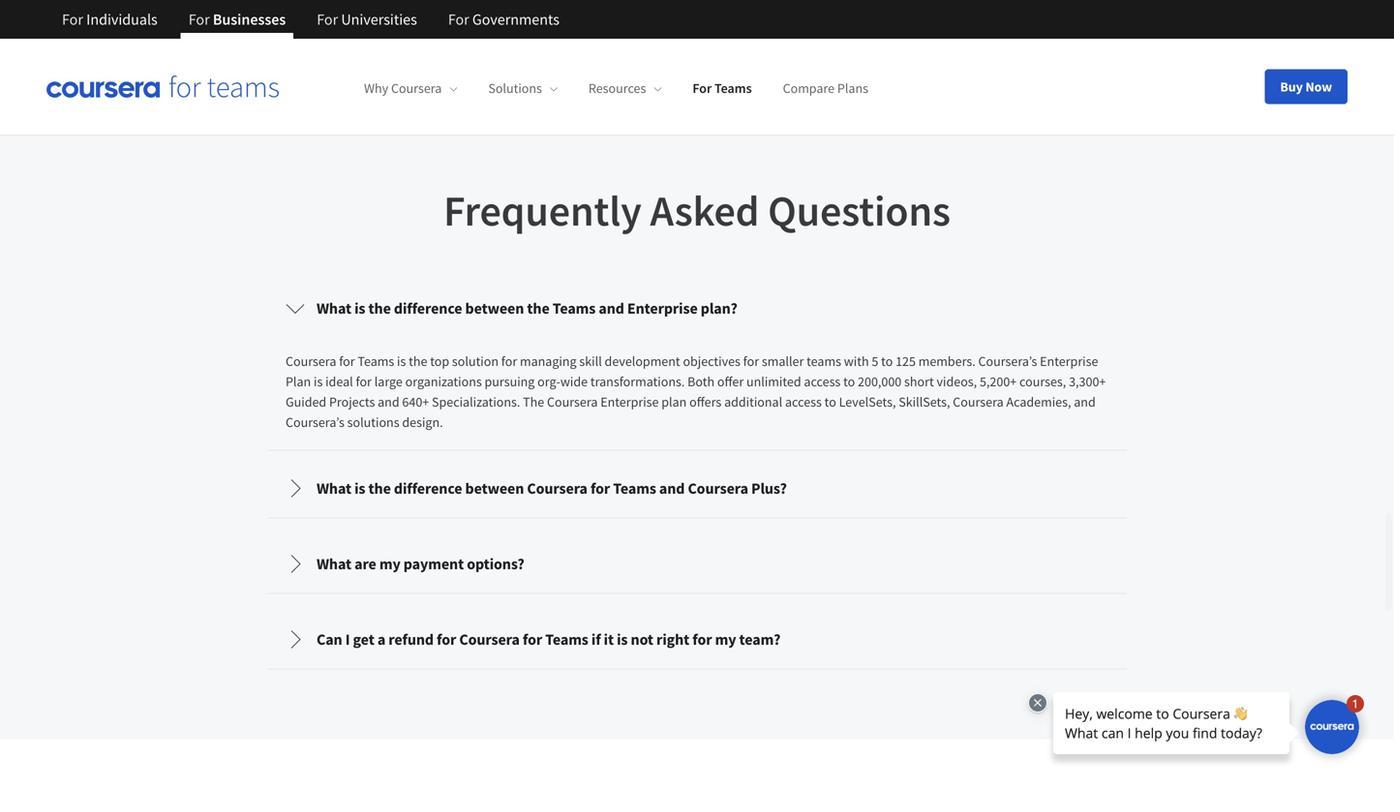 Task type: describe. For each thing, give the bounding box(es) containing it.
is up projects
[[354, 299, 365, 318]]

coursera down wide
[[547, 393, 598, 411]]

1 horizontal spatial coursera's
[[978, 352, 1037, 370]]

coursera right why
[[391, 80, 442, 97]]

the inside coursera for teams is the top solution for managing skill development objectives for smaller teams with 5 to 125 members. coursera's enterprise plan is ideal for large organizations pursuing org-wide transformations. both offer unlimited access to 200,000 short videos, 5,200+ courses, 3,300+ guided projects and 640+ specializations. the coursera enterprise plan offers  additional access to levelsets, skillsets, coursera academies, and coursera's solutions design.
[[409, 352, 427, 370]]

for for businesses
[[189, 10, 210, 29]]

not
[[631, 630, 653, 649]]

refund
[[388, 630, 434, 649]]

right
[[656, 630, 690, 649]]

courses,
[[1020, 373, 1066, 390]]

now
[[1306, 78, 1332, 95]]

members.
[[919, 352, 976, 370]]

my inside dropdown button
[[379, 554, 401, 574]]

200,000
[[858, 373, 902, 390]]

for governments
[[448, 10, 560, 29]]

5,200+
[[980, 373, 1017, 390]]

can i get a refund for coursera for teams if it is not right for my team?
[[317, 630, 781, 649]]

objectives
[[683, 352, 741, 370]]

specializations.
[[432, 393, 520, 411]]

for teams link
[[693, 80, 752, 97]]

and up skill
[[599, 299, 624, 318]]

coursera down the
[[527, 479, 588, 498]]

unlimited
[[746, 373, 801, 390]]

universities
[[341, 10, 417, 29]]

plan
[[662, 393, 687, 411]]

what are my payment options? button
[[270, 537, 1124, 591]]

0 horizontal spatial coursera's
[[286, 413, 345, 431]]

coursera left the plus?
[[688, 479, 748, 498]]

can i get a refund for coursera for teams if it is not right for my team? button
[[270, 612, 1124, 667]]

resources link
[[589, 80, 662, 97]]

short
[[904, 373, 934, 390]]

managing
[[520, 352, 577, 370]]

coursera for teams image
[[46, 76, 279, 98]]

what for what is the difference between the teams and enterprise plan?
[[317, 299, 351, 318]]

coursera inside dropdown button
[[459, 630, 520, 649]]

solution
[[452, 352, 499, 370]]

teams
[[807, 352, 841, 370]]

asked
[[650, 184, 759, 237]]

coursera down 5,200+
[[953, 393, 1004, 411]]

3,300+
[[1069, 373, 1106, 390]]

what are my payment options?
[[317, 554, 525, 574]]

wide
[[560, 373, 588, 390]]

buy now
[[1280, 78, 1332, 95]]

videos,
[[937, 373, 977, 390]]

plan?
[[701, 299, 738, 318]]

for for universities
[[317, 10, 338, 29]]

if
[[591, 630, 601, 649]]

1 horizontal spatial to
[[843, 373, 855, 390]]

can
[[317, 630, 342, 649]]

businesses
[[213, 10, 286, 29]]

resources
[[589, 80, 646, 97]]

compare plans
[[783, 80, 868, 97]]

compare plans link
[[783, 80, 868, 97]]

teams inside coursera for teams is the top solution for managing skill development objectives for smaller teams with 5 to 125 members. coursera's enterprise plan is ideal for large organizations pursuing org-wide transformations. both offer unlimited access to 200,000 short videos, 5,200+ courses, 3,300+ guided projects and 640+ specializations. the coursera enterprise plan offers  additional access to levelsets, skillsets, coursera academies, and coursera's solutions design.
[[358, 352, 394, 370]]

i
[[345, 630, 350, 649]]

frequently
[[444, 184, 642, 237]]

between for coursera
[[465, 479, 524, 498]]

the
[[523, 393, 544, 411]]

the down solutions
[[368, 479, 391, 498]]

development
[[605, 352, 680, 370]]

a
[[377, 630, 385, 649]]

solutions
[[347, 413, 399, 431]]

plans
[[837, 80, 868, 97]]

for inside dropdown button
[[591, 479, 610, 498]]

team?
[[739, 630, 781, 649]]

for for governments
[[448, 10, 469, 29]]

teams inside dropdown button
[[545, 630, 588, 649]]

what is the difference between the teams and enterprise plan?
[[317, 299, 738, 318]]



Task type: locate. For each thing, give the bounding box(es) containing it.
the up large
[[368, 299, 391, 318]]

what
[[317, 299, 351, 318], [317, 479, 351, 498], [317, 554, 351, 574]]

what is the difference between the teams and enterprise plan? button
[[270, 281, 1124, 336]]

2 between from the top
[[465, 479, 524, 498]]

questions
[[768, 184, 951, 237]]

2 horizontal spatial to
[[881, 352, 893, 370]]

coursera's up 5,200+
[[978, 352, 1037, 370]]

difference
[[394, 299, 462, 318], [394, 479, 462, 498]]

top
[[430, 352, 449, 370]]

are
[[354, 554, 376, 574]]

to right the 5
[[881, 352, 893, 370]]

1 between from the top
[[465, 299, 524, 318]]

for individuals
[[62, 10, 158, 29]]

coursera's
[[978, 352, 1037, 370], [286, 413, 345, 431]]

options?
[[467, 554, 525, 574]]

offer
[[717, 373, 744, 390]]

plan
[[286, 373, 311, 390]]

what up ideal
[[317, 299, 351, 318]]

0 vertical spatial between
[[465, 299, 524, 318]]

between up solution
[[465, 299, 524, 318]]

get
[[353, 630, 374, 649]]

what is the difference between coursera for teams and coursera plus?
[[317, 479, 787, 498]]

enterprise down transformations.
[[600, 393, 659, 411]]

what left are
[[317, 554, 351, 574]]

enterprise inside what is the difference between the teams and enterprise plan? dropdown button
[[627, 299, 698, 318]]

1 vertical spatial difference
[[394, 479, 462, 498]]

my
[[379, 554, 401, 574], [715, 630, 736, 649]]

difference down the design.
[[394, 479, 462, 498]]

enterprise up development
[[627, 299, 698, 318]]

0 horizontal spatial my
[[379, 554, 401, 574]]

solutions
[[488, 80, 542, 97]]

coursera up plan
[[286, 352, 336, 370]]

skillsets,
[[899, 393, 950, 411]]

1 difference from the top
[[394, 299, 462, 318]]

0 vertical spatial what
[[317, 299, 351, 318]]

my inside dropdown button
[[715, 630, 736, 649]]

buy
[[1280, 78, 1303, 95]]

what is the difference between coursera for teams and coursera plus? button
[[270, 461, 1124, 516]]

and up what are my payment options? dropdown button
[[659, 479, 685, 498]]

smaller
[[762, 352, 804, 370]]

difference for coursera
[[394, 479, 462, 498]]

why coursera link
[[364, 80, 457, 97]]

1 vertical spatial between
[[465, 479, 524, 498]]

teams
[[714, 80, 752, 97], [553, 299, 596, 318], [358, 352, 394, 370], [613, 479, 656, 498], [545, 630, 588, 649]]

difference up top
[[394, 299, 462, 318]]

2 vertical spatial enterprise
[[600, 393, 659, 411]]

what down solutions
[[317, 479, 351, 498]]

between
[[465, 299, 524, 318], [465, 479, 524, 498]]

coursera down options?
[[459, 630, 520, 649]]

individuals
[[86, 10, 158, 29]]

for right resources link
[[693, 80, 712, 97]]

is up large
[[397, 352, 406, 370]]

is right it on the left
[[617, 630, 628, 649]]

for teams
[[693, 80, 752, 97]]

what for what are my payment options?
[[317, 554, 351, 574]]

for for individuals
[[62, 10, 83, 29]]

1 vertical spatial to
[[843, 373, 855, 390]]

0 vertical spatial access
[[804, 373, 841, 390]]

levelsets,
[[839, 393, 896, 411]]

1 vertical spatial coursera's
[[286, 413, 345, 431]]

3 what from the top
[[317, 554, 351, 574]]

for left businesses
[[189, 10, 210, 29]]

enterprise
[[627, 299, 698, 318], [1040, 352, 1098, 370], [600, 393, 659, 411]]

0 vertical spatial difference
[[394, 299, 462, 318]]

coursera's down guided
[[286, 413, 345, 431]]

1 what from the top
[[317, 299, 351, 318]]

what for what is the difference between coursera for teams and coursera plus?
[[317, 479, 351, 498]]

the
[[368, 299, 391, 318], [527, 299, 550, 318], [409, 352, 427, 370], [368, 479, 391, 498]]

skill
[[579, 352, 602, 370]]

my right are
[[379, 554, 401, 574]]

frequently asked questions
[[444, 184, 951, 237]]

buy now button
[[1265, 69, 1348, 104]]

difference for the
[[394, 299, 462, 318]]

and down '3,300+'
[[1074, 393, 1096, 411]]

offers
[[689, 393, 722, 411]]

compare
[[783, 80, 835, 97]]

1 vertical spatial access
[[785, 393, 822, 411]]

coursera for teams is the top solution for managing skill development objectives for smaller teams with 5 to 125 members. coursera's enterprise plan is ideal for large organizations pursuing org-wide transformations. both offer unlimited access to 200,000 short videos, 5,200+ courses, 3,300+ guided projects and 640+ specializations. the coursera enterprise plan offers  additional access to levelsets, skillsets, coursera academies, and coursera's solutions design.
[[286, 352, 1106, 431]]

enterprise up '3,300+'
[[1040, 352, 1098, 370]]

additional
[[724, 393, 782, 411]]

for left 'individuals'
[[62, 10, 83, 29]]

guided
[[286, 393, 326, 411]]

it
[[604, 630, 614, 649]]

125
[[896, 352, 916, 370]]

1 vertical spatial enterprise
[[1040, 352, 1098, 370]]

to left levelsets,
[[825, 393, 836, 411]]

pursuing
[[485, 373, 535, 390]]

0 vertical spatial enterprise
[[627, 299, 698, 318]]

access down teams
[[804, 373, 841, 390]]

plus?
[[751, 479, 787, 498]]

the left top
[[409, 352, 427, 370]]

5
[[872, 352, 879, 370]]

2 vertical spatial to
[[825, 393, 836, 411]]

my left team?
[[715, 630, 736, 649]]

to
[[881, 352, 893, 370], [843, 373, 855, 390], [825, 393, 836, 411]]

for businesses
[[189, 10, 286, 29]]

banner navigation
[[46, 0, 575, 39]]

design.
[[402, 413, 443, 431]]

why coursera
[[364, 80, 442, 97]]

and down large
[[378, 393, 399, 411]]

for
[[339, 352, 355, 370], [501, 352, 517, 370], [743, 352, 759, 370], [356, 373, 372, 390], [591, 479, 610, 498], [437, 630, 456, 649], [523, 630, 542, 649], [692, 630, 712, 649]]

between for the
[[465, 299, 524, 318]]

org-
[[537, 373, 560, 390]]

for
[[62, 10, 83, 29], [189, 10, 210, 29], [317, 10, 338, 29], [448, 10, 469, 29], [693, 80, 712, 97]]

is
[[354, 299, 365, 318], [397, 352, 406, 370], [314, 373, 323, 390], [354, 479, 365, 498], [617, 630, 628, 649]]

projects
[[329, 393, 375, 411]]

2 vertical spatial what
[[317, 554, 351, 574]]

0 vertical spatial my
[[379, 554, 401, 574]]

why
[[364, 80, 388, 97]]

is inside dropdown button
[[617, 630, 628, 649]]

both
[[688, 373, 715, 390]]

1 horizontal spatial my
[[715, 630, 736, 649]]

between up options?
[[465, 479, 524, 498]]

2 what from the top
[[317, 479, 351, 498]]

0 horizontal spatial to
[[825, 393, 836, 411]]

with
[[844, 352, 869, 370]]

access down unlimited
[[785, 393, 822, 411]]

transformations.
[[590, 373, 685, 390]]

1 vertical spatial what
[[317, 479, 351, 498]]

payment
[[404, 554, 464, 574]]

organizations
[[405, 373, 482, 390]]

0 vertical spatial to
[[881, 352, 893, 370]]

the up managing
[[527, 299, 550, 318]]

access
[[804, 373, 841, 390], [785, 393, 822, 411]]

for universities
[[317, 10, 417, 29]]

is right plan
[[314, 373, 323, 390]]

for left the universities
[[317, 10, 338, 29]]

1 vertical spatial my
[[715, 630, 736, 649]]

to down with
[[843, 373, 855, 390]]

governments
[[472, 10, 560, 29]]

ideal
[[325, 373, 353, 390]]

640+
[[402, 393, 429, 411]]

solutions link
[[488, 80, 558, 97]]

2 difference from the top
[[394, 479, 462, 498]]

large
[[374, 373, 403, 390]]

0 vertical spatial coursera's
[[978, 352, 1037, 370]]

is down solutions
[[354, 479, 365, 498]]

academies,
[[1006, 393, 1071, 411]]

for left governments
[[448, 10, 469, 29]]

and
[[599, 299, 624, 318], [378, 393, 399, 411], [1074, 393, 1096, 411], [659, 479, 685, 498]]



Task type: vqa. For each thing, say whether or not it's contained in the screenshot.
not
yes



